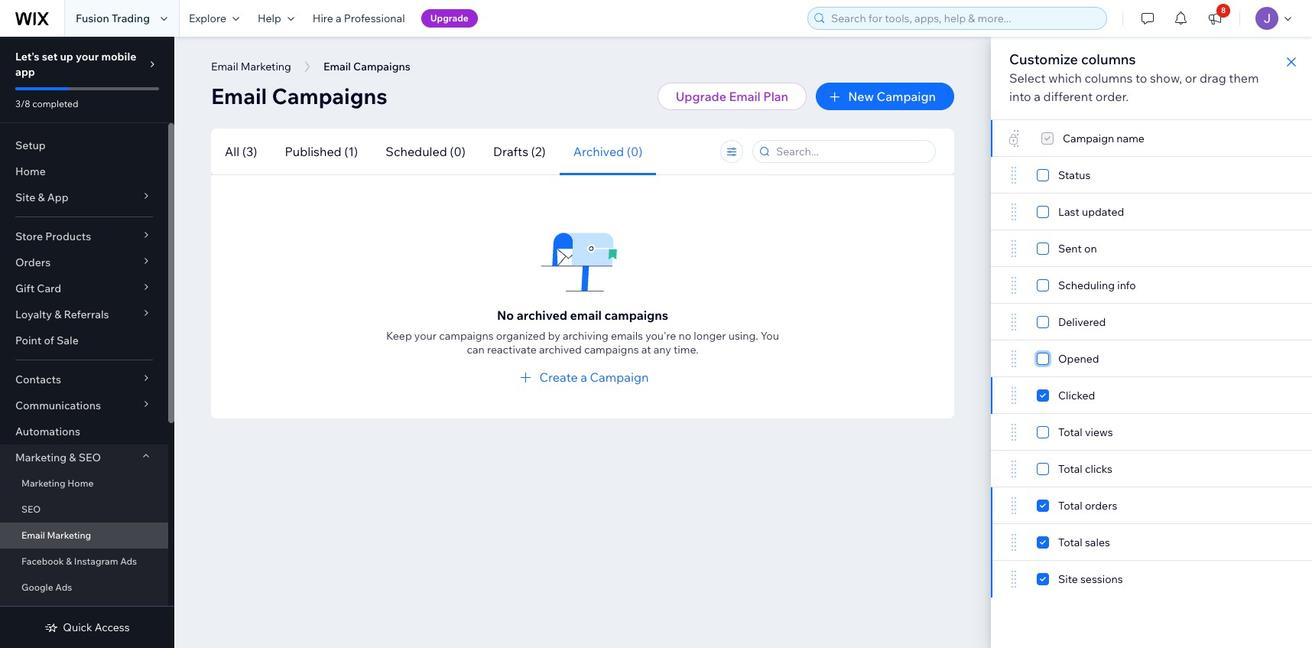 Task type: vqa. For each thing, say whether or not it's contained in the screenshot.
marketing & seo
yes



Task type: locate. For each thing, give the bounding box(es) containing it.
no
[[679, 329, 692, 343]]

Status checkbox
[[1038, 166, 1091, 184]]

email marketing down help
[[211, 60, 291, 73]]

delivered
[[1059, 315, 1107, 329]]

0 horizontal spatial ads
[[55, 581, 72, 593]]

instagram
[[74, 555, 118, 567]]

drag . image left total sales checkbox
[[1010, 533, 1019, 552]]

orders button
[[0, 249, 168, 275]]

0 horizontal spatial (0)
[[450, 143, 466, 159]]

help button
[[249, 0, 304, 37]]

drag . image for status
[[1010, 166, 1019, 184]]

0 horizontal spatial a
[[336, 11, 342, 25]]

hire a professional link
[[304, 0, 414, 37]]

marketing up facebook & instagram ads
[[47, 529, 91, 541]]

drag . image
[[1010, 203, 1019, 221], [1010, 313, 1019, 331], [1010, 350, 1019, 368], [1010, 423, 1019, 441], [1010, 460, 1019, 478], [1010, 497, 1019, 515]]

plan
[[764, 89, 789, 104]]

archived (0) button
[[560, 128, 657, 175]]

Delivered checkbox
[[1038, 313, 1116, 331]]

1 horizontal spatial campaign
[[877, 89, 937, 104]]

organized
[[496, 329, 546, 343]]

(0)
[[450, 143, 466, 159], [627, 143, 643, 159]]

campaigns up create a campaign
[[585, 343, 639, 357]]

0 horizontal spatial campaign
[[590, 370, 649, 385]]

upgrade
[[430, 12, 469, 24], [676, 89, 727, 104]]

6 drag . image from the top
[[1010, 497, 1019, 515]]

by
[[548, 329, 561, 343]]

1 horizontal spatial home
[[68, 477, 94, 489]]

(0) inside 'scheduled (0)' button
[[450, 143, 466, 159]]

(0) right scheduled on the left top
[[450, 143, 466, 159]]

drag . image inside total views 'button'
[[1010, 423, 1019, 441]]

drag . image inside total sales button
[[1010, 533, 1019, 552]]

a right "into"
[[1035, 89, 1041, 104]]

0 vertical spatial upgrade
[[430, 12, 469, 24]]

4 drag . image from the top
[[1010, 423, 1019, 441]]

scheduled
[[386, 143, 447, 159]]

campaign inside create a campaign button
[[590, 370, 649, 385]]

(3)
[[242, 143, 257, 159]]

2 drag . image from the top
[[1010, 313, 1019, 331]]

seo inside popup button
[[79, 451, 101, 464]]

seo up marketing home link
[[79, 451, 101, 464]]

2 vertical spatial a
[[581, 370, 588, 385]]

& up marketing home link
[[69, 451, 76, 464]]

marketing up email campaigns
[[241, 60, 291, 73]]

delivered button
[[992, 304, 1313, 340]]

archived
[[517, 308, 568, 323], [539, 343, 582, 357]]

None checkbox
[[1042, 129, 1145, 148]]

referrals
[[64, 308, 109, 321]]

drag . image inside sent on button
[[1010, 239, 1019, 258]]

ads inside facebook & instagram ads link
[[120, 555, 137, 567]]

setup link
[[0, 132, 168, 158]]

marketing & seo
[[15, 451, 101, 464]]

1 vertical spatial home
[[68, 477, 94, 489]]

status button
[[992, 157, 1313, 194]]

drag
[[1200, 70, 1227, 86]]

email up 'facebook' on the bottom of page
[[21, 529, 45, 541]]

email inside sidebar element
[[21, 529, 45, 541]]

Search for tools, apps, help & more... field
[[827, 8, 1103, 29]]

store products
[[15, 230, 91, 243]]

1 horizontal spatial a
[[581, 370, 588, 385]]

create a campaign button
[[517, 368, 649, 386]]

a inside button
[[581, 370, 588, 385]]

email marketing inside sidebar element
[[21, 529, 91, 541]]

your inside let's set up your mobile app
[[76, 50, 99, 64]]

campaign
[[877, 89, 937, 104], [590, 370, 649, 385]]

drag . image left scheduling info checkbox
[[1010, 276, 1019, 295]]

0 horizontal spatial email marketing
[[21, 529, 91, 541]]

marketing inside popup button
[[15, 451, 67, 464]]

card
[[37, 282, 61, 295]]

marketing down marketing & seo
[[21, 477, 65, 489]]

total left sales
[[1059, 536, 1083, 549]]

create
[[540, 370, 578, 385]]

columns
[[1082, 50, 1137, 68], [1085, 70, 1133, 86]]

site sessions button
[[992, 561, 1313, 598]]

a right the create
[[581, 370, 588, 385]]

& inside dropdown button
[[38, 191, 45, 204]]

archived
[[574, 143, 624, 159]]

email marketing up 'facebook' on the bottom of page
[[21, 529, 91, 541]]

drag . image
[[1010, 166, 1019, 184], [1010, 239, 1019, 258], [1010, 276, 1019, 295], [1010, 386, 1019, 405], [1010, 533, 1019, 552], [1010, 570, 1019, 588]]

total left views
[[1059, 425, 1083, 439]]

total
[[1059, 425, 1083, 439], [1059, 462, 1083, 476], [1059, 499, 1083, 513], [1059, 536, 1083, 549]]

a inside customize columns select which columns to show, or drag them into a different order.
[[1035, 89, 1041, 104]]

1 vertical spatial campaign
[[590, 370, 649, 385]]

no archived email campaigns keep your campaigns organized by archiving emails you're no longer using. you can reactivate archived campaigns at any time.
[[386, 308, 780, 357]]

contacts
[[15, 373, 61, 386]]

drag . image left the total clicks option
[[1010, 460, 1019, 478]]

email marketing button
[[204, 55, 299, 78]]

to
[[1136, 70, 1148, 86]]

total left orders
[[1059, 499, 1083, 513]]

ads inside google ads link
[[55, 581, 72, 593]]

1 horizontal spatial (0)
[[627, 143, 643, 159]]

ads right instagram
[[120, 555, 137, 567]]

Sent on checkbox
[[1038, 239, 1098, 258]]

emails
[[611, 329, 643, 343]]

let's set up your mobile app
[[15, 50, 136, 79]]

total sales
[[1059, 536, 1111, 549]]

no
[[497, 308, 514, 323]]

0 vertical spatial home
[[15, 165, 46, 178]]

1 (0) from the left
[[450, 143, 466, 159]]

3 drag . image from the top
[[1010, 350, 1019, 368]]

all (3) button
[[211, 128, 271, 175]]

campaign down at on the bottom of page
[[590, 370, 649, 385]]

marketing down the automations
[[15, 451, 67, 464]]

(0) for archived (0)
[[627, 143, 643, 159]]

drag . image inside opened button
[[1010, 350, 1019, 368]]

1 vertical spatial seo
[[21, 503, 41, 515]]

site left app
[[15, 191, 35, 204]]

3 total from the top
[[1059, 499, 1083, 513]]

site for site & app
[[15, 191, 35, 204]]

& right 'facebook' on the bottom of page
[[66, 555, 72, 567]]

drag . image inside last updated button
[[1010, 203, 1019, 221]]

site left sessions
[[1059, 572, 1079, 586]]

1 horizontal spatial email marketing
[[211, 60, 291, 73]]

0 vertical spatial ads
[[120, 555, 137, 567]]

campaign right new
[[877, 89, 937, 104]]

drag . image left the total orders option
[[1010, 497, 1019, 515]]

1 drag . image from the top
[[1010, 203, 1019, 221]]

Scheduling info checkbox
[[1038, 276, 1137, 295]]

sidebar element
[[0, 37, 174, 648]]

total left clicks
[[1059, 462, 1083, 476]]

(0) right archived on the left top
[[627, 143, 643, 159]]

drag . image left clicked "checkbox"
[[1010, 386, 1019, 405]]

drag . image inside the total orders button
[[1010, 497, 1019, 515]]

marketing inside button
[[241, 60, 291, 73]]

0 horizontal spatial your
[[76, 50, 99, 64]]

0 horizontal spatial home
[[15, 165, 46, 178]]

0 vertical spatial your
[[76, 50, 99, 64]]

sale
[[57, 334, 79, 347]]

published
[[285, 143, 342, 159]]

ads
[[120, 555, 137, 567], [55, 581, 72, 593]]

orders
[[15, 256, 51, 269]]

drag . image for opened
[[1010, 350, 1019, 368]]

drag . image for delivered
[[1010, 313, 1019, 331]]

google
[[21, 581, 53, 593]]

fusion
[[76, 11, 109, 25]]

1 vertical spatial upgrade
[[676, 89, 727, 104]]

drag . image left total views checkbox on the right of page
[[1010, 423, 1019, 441]]

total for total orders
[[1059, 499, 1083, 513]]

drag . image left opened checkbox
[[1010, 350, 1019, 368]]

scheduled (0) button
[[372, 128, 480, 175]]

upgrade email plan button
[[658, 83, 807, 110]]

drag . image for scheduling info
[[1010, 276, 1019, 295]]

total inside 'button'
[[1059, 425, 1083, 439]]

1 vertical spatial archived
[[539, 343, 582, 357]]

6 drag . image from the top
[[1010, 570, 1019, 588]]

upgrade for upgrade
[[430, 12, 469, 24]]

email
[[570, 308, 602, 323]]

hire
[[313, 11, 334, 25]]

clicks
[[1086, 462, 1113, 476]]

seo down marketing home
[[21, 503, 41, 515]]

4 total from the top
[[1059, 536, 1083, 549]]

1 horizontal spatial your
[[415, 329, 437, 343]]

1 drag . image from the top
[[1010, 166, 1019, 184]]

fusion trading
[[76, 11, 150, 25]]

professional
[[344, 11, 405, 25]]

Total views checkbox
[[1038, 423, 1123, 441]]

site inside checkbox
[[1059, 572, 1079, 586]]

0 vertical spatial site
[[15, 191, 35, 204]]

a right hire
[[336, 11, 342, 25]]

email marketing
[[211, 60, 291, 73], [21, 529, 91, 541]]

(0) inside the archived (0) button
[[627, 143, 643, 159]]

your right up
[[76, 50, 99, 64]]

upgrade for upgrade email plan
[[676, 89, 727, 104]]

1 horizontal spatial site
[[1059, 572, 1079, 586]]

home down marketing & seo popup button
[[68, 477, 94, 489]]

app
[[47, 191, 69, 204]]

5 drag . image from the top
[[1010, 460, 1019, 478]]

drag . image left the last
[[1010, 203, 1019, 221]]

help
[[258, 11, 281, 25]]

1 horizontal spatial ads
[[120, 555, 137, 567]]

automations link
[[0, 419, 168, 445]]

drag . image for total clicks
[[1010, 460, 1019, 478]]

drafts (2)
[[494, 143, 546, 159]]

& right loyalty
[[54, 308, 61, 321]]

scheduling info button
[[992, 267, 1313, 304]]

app
[[15, 65, 35, 79]]

site inside dropdown button
[[15, 191, 35, 204]]

5 drag . image from the top
[[1010, 533, 1019, 552]]

published (1)
[[285, 143, 358, 159]]

drag . image inside status button
[[1010, 166, 1019, 184]]

tab list
[[211, 128, 699, 175]]

1 vertical spatial a
[[1035, 89, 1041, 104]]

sent on button
[[992, 230, 1313, 267]]

(1)
[[344, 143, 358, 159]]

drag . image for sent on
[[1010, 239, 1019, 258]]

1 total from the top
[[1059, 425, 1083, 439]]

2 horizontal spatial a
[[1035, 89, 1041, 104]]

access
[[95, 621, 130, 634]]

1 vertical spatial your
[[415, 329, 437, 343]]

archived up the create
[[539, 343, 582, 357]]

campaigns
[[605, 308, 669, 323], [439, 329, 494, 343], [585, 343, 639, 357]]

0 horizontal spatial upgrade
[[430, 12, 469, 24]]

0 vertical spatial email marketing
[[211, 60, 291, 73]]

2 drag . image from the top
[[1010, 239, 1019, 258]]

your right keep
[[415, 329, 437, 343]]

email left plan
[[730, 89, 761, 104]]

2 (0) from the left
[[627, 143, 643, 159]]

0 horizontal spatial site
[[15, 191, 35, 204]]

email down "explore"
[[211, 60, 238, 73]]

a for campaign
[[581, 370, 588, 385]]

3 drag . image from the top
[[1010, 276, 1019, 295]]

drag . image inside site sessions button
[[1010, 570, 1019, 588]]

email marketing link
[[0, 523, 168, 549]]

email campaigns
[[211, 83, 388, 109]]

0 vertical spatial campaign
[[877, 89, 937, 104]]

1 horizontal spatial seo
[[79, 451, 101, 464]]

Search... field
[[772, 141, 931, 162]]

marketing home link
[[0, 471, 168, 497]]

0 vertical spatial seo
[[79, 451, 101, 464]]

facebook
[[21, 555, 64, 567]]

drag . image left the status checkbox on the right top of page
[[1010, 166, 1019, 184]]

0 vertical spatial archived
[[517, 308, 568, 323]]

upgrade left plan
[[676, 89, 727, 104]]

quick access
[[63, 621, 130, 634]]

& for marketing
[[69, 451, 76, 464]]

4 drag . image from the top
[[1010, 386, 1019, 405]]

drag . image left site sessions checkbox
[[1010, 570, 1019, 588]]

1 vertical spatial ads
[[55, 581, 72, 593]]

& inside popup button
[[69, 451, 76, 464]]

drag . image inside total clicks button
[[1010, 460, 1019, 478]]

using.
[[729, 329, 759, 343]]

drag . image inside scheduling info button
[[1010, 276, 1019, 295]]

drag . image inside clicked button
[[1010, 386, 1019, 405]]

sent
[[1059, 242, 1083, 256]]

archived up the "by"
[[517, 308, 568, 323]]

scheduling
[[1059, 279, 1116, 292]]

2 total from the top
[[1059, 462, 1083, 476]]

last
[[1059, 205, 1080, 219]]

1 vertical spatial email marketing
[[21, 529, 91, 541]]

8
[[1222, 5, 1227, 15]]

1 horizontal spatial upgrade
[[676, 89, 727, 104]]

drag . image inside delivered button
[[1010, 313, 1019, 331]]

campaigns left organized
[[439, 329, 494, 343]]

email marketing inside button
[[211, 60, 291, 73]]

tab list containing all (3)
[[211, 128, 699, 175]]

1 vertical spatial site
[[1059, 572, 1079, 586]]

home down setup on the top
[[15, 165, 46, 178]]

& inside 'popup button'
[[54, 308, 61, 321]]

drag . image left sent on checkbox at right top
[[1010, 239, 1019, 258]]

0 vertical spatial a
[[336, 11, 342, 25]]

a for professional
[[336, 11, 342, 25]]

upgrade right professional
[[430, 12, 469, 24]]

& left app
[[38, 191, 45, 204]]

drag . image left delivered checkbox
[[1010, 313, 1019, 331]]

ads right google
[[55, 581, 72, 593]]

set
[[42, 50, 58, 64]]



Task type: describe. For each thing, give the bounding box(es) containing it.
gift card
[[15, 282, 61, 295]]

seo link
[[0, 497, 168, 523]]

drafts (2) button
[[480, 128, 560, 175]]

& for loyalty
[[54, 308, 61, 321]]

1 vertical spatial columns
[[1085, 70, 1133, 86]]

drag . image for total orders
[[1010, 497, 1019, 515]]

drag . image for total views
[[1010, 423, 1019, 441]]

hire a professional
[[313, 11, 405, 25]]

you
[[761, 329, 780, 343]]

drag . image for site sessions
[[1010, 570, 1019, 588]]

scheduled (0)
[[386, 143, 466, 159]]

opened button
[[992, 340, 1313, 377]]

loyalty & referrals
[[15, 308, 109, 321]]

updated
[[1083, 205, 1125, 219]]

drag . image for clicked
[[1010, 386, 1019, 405]]

& for site
[[38, 191, 45, 204]]

Site sessions checkbox
[[1038, 570, 1133, 588]]

email down email marketing button on the left of page
[[211, 83, 267, 109]]

gift card button
[[0, 275, 168, 301]]

all (3)
[[225, 143, 257, 159]]

or
[[1186, 70, 1198, 86]]

on
[[1085, 242, 1098, 256]]

keep
[[386, 329, 412, 343]]

point of sale link
[[0, 327, 168, 353]]

new campaign
[[849, 89, 937, 104]]

clicked button
[[992, 377, 1313, 414]]

order.
[[1096, 89, 1130, 104]]

(0) for scheduled (0)
[[450, 143, 466, 159]]

reactivate
[[487, 343, 537, 357]]

your inside no archived email campaigns keep your campaigns organized by archiving emails you're no longer using. you can reactivate archived campaigns at any time.
[[415, 329, 437, 343]]

point of sale
[[15, 334, 79, 347]]

0 horizontal spatial seo
[[21, 503, 41, 515]]

explore
[[189, 11, 226, 25]]

total orders button
[[992, 487, 1313, 524]]

marketing & seo button
[[0, 445, 168, 471]]

drag . image for total sales
[[1010, 533, 1019, 552]]

0 vertical spatial columns
[[1082, 50, 1137, 68]]

sales
[[1086, 536, 1111, 549]]

email marketing for email marketing link
[[21, 529, 91, 541]]

site & app
[[15, 191, 69, 204]]

mobile
[[101, 50, 136, 64]]

facebook & instagram ads
[[21, 555, 137, 567]]

time.
[[674, 343, 699, 357]]

total for total clicks
[[1059, 462, 1083, 476]]

longer
[[694, 329, 727, 343]]

published (1) button
[[271, 128, 372, 175]]

trading
[[112, 11, 150, 25]]

customize columns select which columns to show, or drag them into a different order.
[[1010, 50, 1260, 104]]

Total sales checkbox
[[1038, 533, 1120, 552]]

status
[[1059, 168, 1091, 182]]

store products button
[[0, 223, 168, 249]]

point
[[15, 334, 42, 347]]

3/8 completed
[[15, 98, 78, 109]]

show,
[[1151, 70, 1183, 86]]

quick
[[63, 621, 92, 634]]

views
[[1086, 425, 1114, 439]]

campaigns up emails
[[605, 308, 669, 323]]

total for total views
[[1059, 425, 1083, 439]]

quick access button
[[45, 621, 130, 634]]

archived (0)
[[574, 143, 643, 159]]

archiving
[[563, 329, 609, 343]]

& for facebook
[[66, 555, 72, 567]]

select
[[1010, 70, 1046, 86]]

store
[[15, 230, 43, 243]]

total sales button
[[992, 524, 1313, 561]]

any
[[654, 343, 672, 357]]

all
[[225, 143, 240, 159]]

(2)
[[531, 143, 546, 159]]

total clicks
[[1059, 462, 1113, 476]]

Clicked checkbox
[[1038, 386, 1105, 405]]

at
[[642, 343, 652, 357]]

upgrade email plan
[[676, 89, 789, 104]]

marketing home
[[21, 477, 94, 489]]

total for total sales
[[1059, 536, 1083, 549]]

email marketing for email marketing button on the left of page
[[211, 60, 291, 73]]

upgrade button
[[421, 9, 478, 28]]

google ads link
[[0, 575, 168, 601]]

Opened checkbox
[[1038, 350, 1109, 368]]

loyalty
[[15, 308, 52, 321]]

sent on
[[1059, 242, 1098, 256]]

which
[[1049, 70, 1083, 86]]

Last updated checkbox
[[1038, 203, 1125, 221]]

drag . image for last updated
[[1010, 203, 1019, 221]]

Total clicks checkbox
[[1038, 460, 1122, 478]]

home link
[[0, 158, 168, 184]]

communications
[[15, 399, 101, 412]]

automations
[[15, 425, 80, 438]]

info
[[1118, 279, 1137, 292]]

campaign inside new campaign button
[[877, 89, 937, 104]]

products
[[45, 230, 91, 243]]

drafts
[[494, 143, 529, 159]]

create a campaign
[[540, 370, 649, 385]]

orders
[[1086, 499, 1118, 513]]

site for site sessions
[[1059, 572, 1079, 586]]

loyalty & referrals button
[[0, 301, 168, 327]]

let's
[[15, 50, 39, 64]]

Total orders checkbox
[[1038, 497, 1127, 515]]

3/8
[[15, 98, 30, 109]]

of
[[44, 334, 54, 347]]

total orders
[[1059, 499, 1118, 513]]

you're
[[646, 329, 677, 343]]



